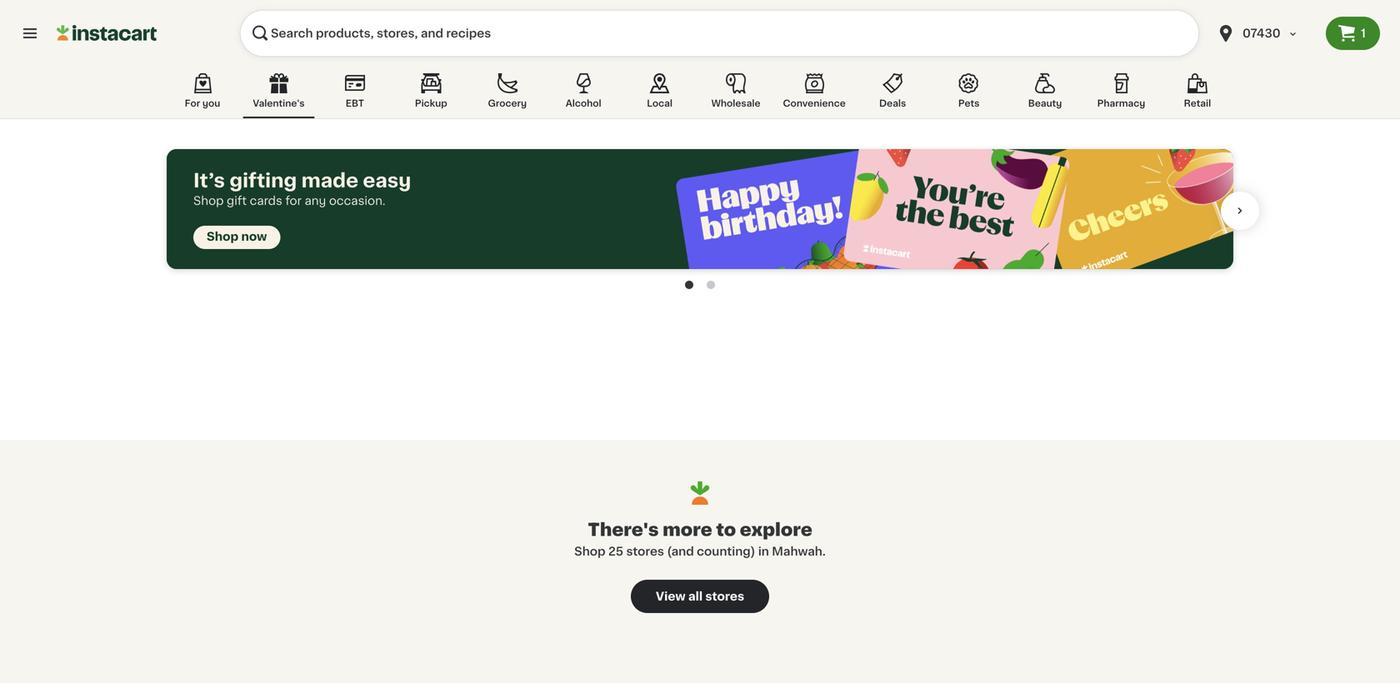 Task type: locate. For each thing, give the bounding box(es) containing it.
1 vertical spatial stores
[[706, 591, 745, 603]]

ebt button
[[319, 70, 391, 118]]

pets
[[959, 99, 980, 108]]

shop left 25
[[575, 546, 606, 558]]

07430 button
[[1217, 10, 1317, 57]]

counting)
[[697, 546, 756, 558]]

ebt
[[346, 99, 364, 108]]

retail
[[1185, 99, 1212, 108]]

25
[[609, 546, 624, 558]]

valentine's
[[253, 99, 305, 108]]

2 vertical spatial shop
[[575, 546, 606, 558]]

None search field
[[240, 10, 1200, 57]]

shop categories tab list
[[167, 70, 1234, 118]]

0 horizontal spatial stores
[[627, 546, 665, 558]]

made
[[302, 171, 359, 191]]

shop down it's
[[193, 195, 224, 207]]

1 horizontal spatial stores
[[706, 591, 745, 603]]

mahwah.
[[772, 546, 826, 558]]

07430
[[1243, 28, 1281, 39]]

shop inside there's more to explore shop 25 stores (and counting) in mahwah.
[[575, 546, 606, 558]]

deals
[[880, 99, 907, 108]]

more
[[663, 522, 713, 539]]

shop now
[[207, 231, 267, 243]]

pharmacy button
[[1086, 70, 1158, 118]]

local button
[[624, 70, 696, 118]]

beauty button
[[1010, 70, 1082, 118]]

(and
[[667, 546, 694, 558]]

stores inside button
[[706, 591, 745, 603]]

0 vertical spatial shop
[[193, 195, 224, 207]]

view all stores button
[[631, 580, 770, 614]]

shop left "now"
[[207, 231, 239, 243]]

for
[[286, 195, 302, 207]]

stores right all on the bottom of the page
[[706, 591, 745, 603]]

shop inside it's gifting made easy shop gift cards for any occasion.
[[193, 195, 224, 207]]

stores right 25
[[627, 546, 665, 558]]

wholesale button
[[700, 70, 772, 118]]

in
[[759, 546, 770, 558]]

shop
[[193, 195, 224, 207], [207, 231, 239, 243], [575, 546, 606, 558]]

for you button
[[167, 70, 238, 118]]

stores
[[627, 546, 665, 558], [706, 591, 745, 603]]

0 vertical spatial stores
[[627, 546, 665, 558]]

shop for there's
[[575, 546, 606, 558]]

you
[[203, 99, 220, 108]]

it's gifting made easy shop gift cards for any occasion.
[[193, 171, 411, 207]]

there's more to explore shop 25 stores (and counting) in mahwah.
[[575, 522, 826, 558]]



Task type: vqa. For each thing, say whether or not it's contained in the screenshot.
at
no



Task type: describe. For each thing, give the bounding box(es) containing it.
stores inside there's more to explore shop 25 stores (and counting) in mahwah.
[[627, 546, 665, 558]]

gifting
[[230, 171, 297, 191]]

it's
[[193, 171, 225, 191]]

1 button
[[1327, 17, 1381, 50]]

carousel region
[[160, 146, 1260, 294]]

grocery
[[488, 99, 527, 108]]

for you
[[185, 99, 220, 108]]

view all stores link
[[631, 580, 770, 614]]

pickup button
[[396, 70, 467, 118]]

instacart image
[[57, 23, 157, 43]]

wholesale
[[712, 99, 761, 108]]

valentine's button
[[243, 70, 315, 118]]

any
[[305, 195, 326, 207]]

alcohol button
[[548, 70, 620, 118]]

there's
[[588, 522, 659, 539]]

convenience
[[783, 99, 846, 108]]

cards
[[250, 195, 283, 207]]

gift
[[227, 195, 247, 207]]

1 vertical spatial shop
[[207, 231, 239, 243]]

shop for it's
[[193, 195, 224, 207]]

occasion.
[[329, 195, 386, 207]]

pickup
[[415, 99, 448, 108]]

alcohol
[[566, 99, 602, 108]]

now
[[241, 231, 267, 243]]

retail button
[[1162, 70, 1234, 118]]

convenience button
[[777, 70, 853, 118]]

pets button
[[934, 70, 1005, 118]]

deals button
[[857, 70, 929, 118]]

grocery button
[[472, 70, 543, 118]]

to
[[717, 522, 736, 539]]

all
[[689, 591, 703, 603]]

local
[[647, 99, 673, 108]]

view
[[656, 591, 686, 603]]

easy
[[363, 171, 411, 191]]

explore
[[740, 522, 813, 539]]

view all stores
[[656, 591, 745, 603]]

beauty
[[1029, 99, 1063, 108]]

Search field
[[240, 10, 1200, 57]]

1
[[1362, 28, 1367, 39]]

for
[[185, 99, 200, 108]]

pharmacy
[[1098, 99, 1146, 108]]



